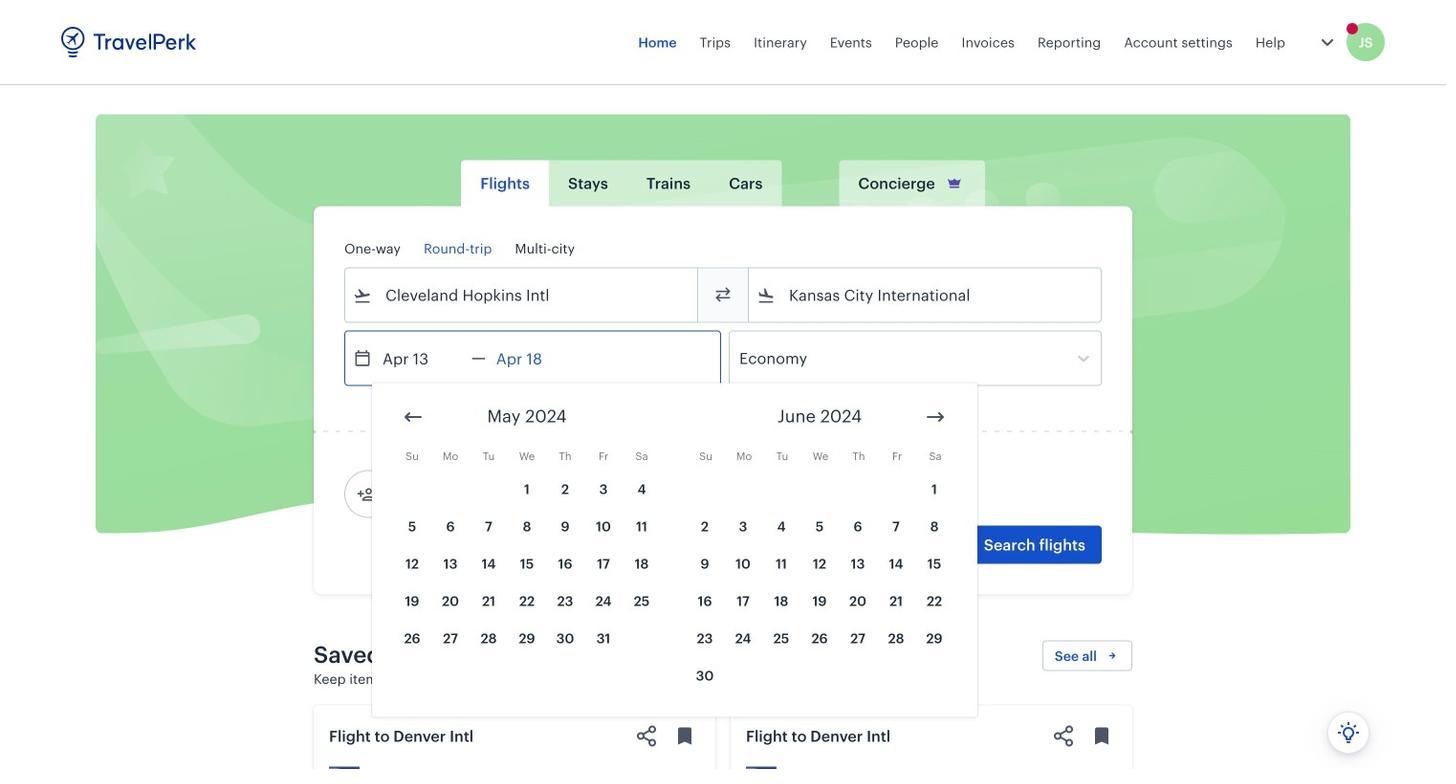 Task type: locate. For each thing, give the bounding box(es) containing it.
move forward to switch to the next month. image
[[924, 406, 947, 429]]

calendar application
[[372, 383, 1447, 717]]

0 horizontal spatial united airlines image
[[329, 767, 360, 769]]

Add first traveler search field
[[376, 479, 575, 510]]

united airlines image
[[329, 767, 360, 769], [746, 767, 777, 769]]

1 horizontal spatial united airlines image
[[746, 767, 777, 769]]

Depart text field
[[372, 332, 472, 385]]

Return text field
[[486, 332, 585, 385]]



Task type: vqa. For each thing, say whether or not it's contained in the screenshot.
"Add traveler" search field
no



Task type: describe. For each thing, give the bounding box(es) containing it.
move backward to switch to the previous month. image
[[402, 406, 425, 429]]

To search field
[[776, 280, 1077, 311]]

2 united airlines image from the left
[[746, 767, 777, 769]]

From search field
[[372, 280, 673, 311]]

1 united airlines image from the left
[[329, 767, 360, 769]]



